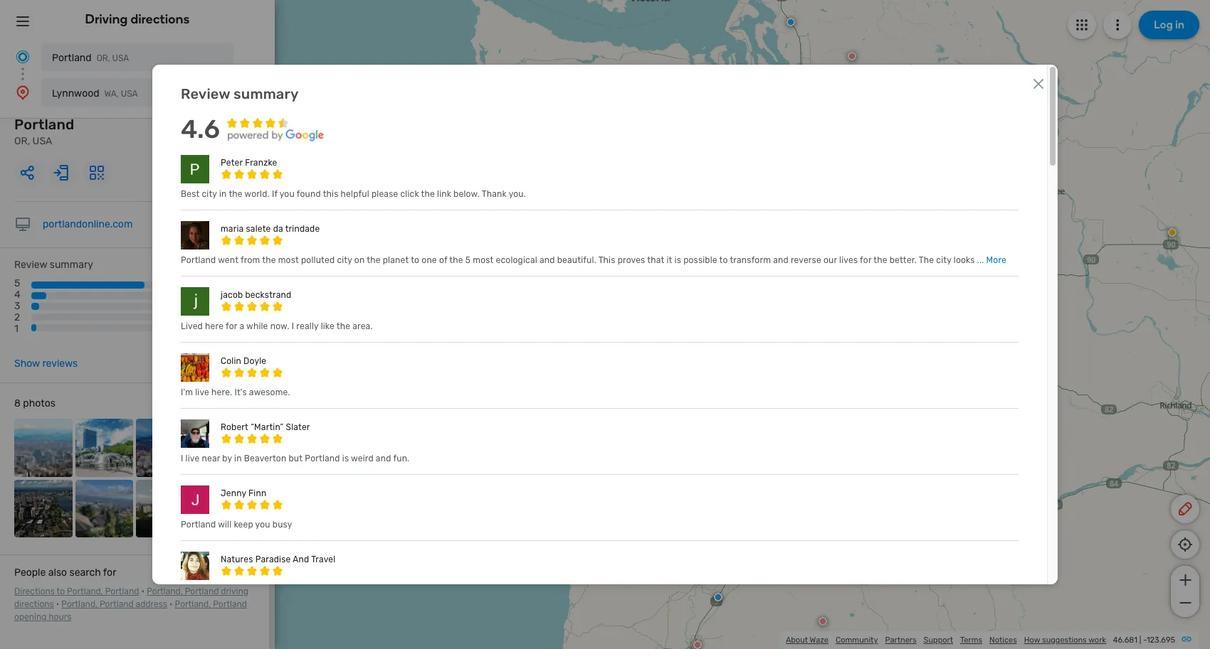 Task type: vqa. For each thing, say whether or not it's contained in the screenshot.
Waze link
no



Task type: locate. For each thing, give the bounding box(es) containing it.
image 8 of portland, portland image
[[197, 480, 255, 538]]

most left 'ecological'
[[473, 256, 494, 266]]

1 vertical spatial review
[[14, 259, 47, 271]]

1 horizontal spatial directions
[[131, 11, 190, 27]]

and left beautiful.
[[540, 256, 555, 266]]

3
[[14, 301, 20, 313]]

one
[[422, 256, 437, 266]]

1 vertical spatial or,
[[14, 135, 30, 147]]

1 vertical spatial summary
[[50, 259, 93, 271]]

the left better.
[[874, 256, 887, 266]]

a
[[239, 322, 244, 332]]

5 up 3
[[14, 278, 20, 290]]

support link
[[924, 636, 953, 646]]

portland, inside portland, portland opening hours
[[175, 600, 211, 610]]

thank
[[482, 189, 507, 199]]

terms
[[960, 636, 982, 646]]

waze
[[810, 636, 829, 646]]

directions down 'directions'
[[14, 600, 54, 610]]

0 horizontal spatial most
[[278, 256, 299, 266]]

city left "on"
[[337, 256, 352, 266]]

portland, for portland, portland opening hours
[[175, 600, 211, 610]]

to down also
[[57, 587, 65, 597]]

portland, inside portland, portland driving directions
[[147, 587, 183, 597]]

best
[[181, 189, 200, 199]]

to left "one"
[[411, 256, 419, 266]]

review summary up peter
[[181, 86, 299, 103]]

keep
[[234, 521, 253, 531]]

summary down portlandonline.com at the left of the page
[[50, 259, 93, 271]]

1 horizontal spatial 5
[[465, 256, 471, 266]]

1 vertical spatial i
[[181, 454, 183, 464]]

0 horizontal spatial in
[[219, 189, 227, 199]]

and
[[293, 555, 309, 565]]

colin doyle
[[221, 357, 266, 367]]

for right search
[[103, 567, 116, 580]]

about
[[786, 636, 808, 646]]

1 horizontal spatial in
[[234, 454, 242, 464]]

4
[[14, 289, 20, 301]]

1 vertical spatial you
[[255, 521, 270, 531]]

i right now. in the left of the page
[[292, 322, 294, 332]]

how
[[1024, 636, 1040, 646]]

5 right of at the left
[[465, 256, 471, 266]]

1 horizontal spatial and
[[540, 256, 555, 266]]

1 vertical spatial for
[[226, 322, 237, 332]]

1 horizontal spatial is
[[675, 256, 681, 266]]

search
[[69, 567, 101, 580]]

portland
[[52, 52, 92, 64], [14, 116, 74, 133], [181, 256, 216, 266], [305, 454, 340, 464], [181, 521, 216, 531], [105, 587, 139, 597], [185, 587, 219, 597], [100, 600, 134, 610], [213, 600, 247, 610]]

123.695
[[1147, 636, 1175, 646]]

image 7 of portland, portland image
[[136, 480, 194, 538]]

our
[[824, 256, 837, 266]]

4.6
[[181, 114, 220, 145], [183, 271, 244, 318]]

1 vertical spatial live
[[186, 454, 200, 464]]

notices link
[[990, 636, 1017, 646]]

live right the i'm
[[195, 388, 209, 398]]

city
[[202, 189, 217, 199], [337, 256, 352, 266], [936, 256, 952, 266]]

i live near by in beaverton but portland is weird and fun.
[[181, 454, 410, 464]]

show reviews
[[14, 358, 78, 370]]

trindade
[[285, 224, 320, 234]]

address
[[136, 600, 167, 610]]

portland or, usa
[[52, 52, 129, 64], [14, 116, 74, 147]]

for right lives
[[860, 256, 872, 266]]

you.
[[509, 189, 526, 199]]

summary up franzke at left top
[[234, 86, 299, 103]]

image 3 of portland, portland image
[[136, 419, 194, 477]]

portland or, usa down 'location' 'icon'
[[14, 116, 74, 147]]

partners link
[[885, 636, 917, 646]]

2 horizontal spatial for
[[860, 256, 872, 266]]

and left reverse
[[773, 256, 789, 266]]

driving directions
[[85, 11, 190, 27]]

helpful
[[341, 189, 369, 199]]

0 vertical spatial you
[[280, 189, 295, 199]]

here
[[205, 322, 224, 332]]

0 vertical spatial 5
[[465, 256, 471, 266]]

1 horizontal spatial you
[[280, 189, 295, 199]]

for left a
[[226, 322, 237, 332]]

0 vertical spatial 4.6
[[181, 114, 220, 145]]

you
[[280, 189, 295, 199], [255, 521, 270, 531]]

4.6 up here at the left of page
[[183, 271, 244, 318]]

and
[[540, 256, 555, 266], [773, 256, 789, 266], [376, 454, 391, 464]]

city right the
[[936, 256, 952, 266]]

here.
[[212, 388, 232, 398]]

please
[[372, 189, 398, 199]]

usa inside lynnwood wa, usa
[[121, 89, 138, 99]]

suggestions
[[1042, 636, 1087, 646]]

directions to portland, portland link
[[14, 587, 139, 597]]

proves
[[618, 256, 645, 266]]

0 horizontal spatial for
[[103, 567, 116, 580]]

review
[[181, 86, 230, 103], [14, 259, 47, 271]]

the right from
[[262, 256, 276, 266]]

computer image
[[14, 216, 31, 234]]

portland, for portland, or, usa
[[762, 540, 802, 551]]

jenny finn
[[221, 489, 267, 499]]

1 horizontal spatial most
[[473, 256, 494, 266]]

the right like at the left
[[337, 322, 350, 332]]

and left the fun. on the left of the page
[[376, 454, 391, 464]]

portland, portland address
[[61, 600, 167, 610]]

lived here for a while now. i really like the area.
[[181, 322, 373, 332]]

1 horizontal spatial i
[[292, 322, 294, 332]]

1 horizontal spatial for
[[226, 322, 237, 332]]

5 inside 5 4 3 2 1
[[14, 278, 20, 290]]

1
[[14, 324, 19, 336]]

2 vertical spatial or,
[[804, 540, 818, 551]]

most left polluted
[[278, 256, 299, 266]]

8
[[14, 398, 21, 410]]

1 horizontal spatial to
[[411, 256, 419, 266]]

0 horizontal spatial directions
[[14, 600, 54, 610]]

in right by
[[234, 454, 242, 464]]

is right the it
[[675, 256, 681, 266]]

1 horizontal spatial review
[[181, 86, 230, 103]]

city right best
[[202, 189, 217, 199]]

zoom in image
[[1176, 572, 1194, 589]]

0 horizontal spatial i
[[181, 454, 183, 464]]

1 horizontal spatial review summary
[[181, 86, 299, 103]]

1 vertical spatial in
[[234, 454, 242, 464]]

0 vertical spatial is
[[675, 256, 681, 266]]

1 vertical spatial 5
[[14, 278, 20, 290]]

0 vertical spatial in
[[219, 189, 227, 199]]

review summary up 4
[[14, 259, 93, 271]]

also
[[48, 567, 67, 580]]

fun.
[[393, 454, 410, 464]]

0 horizontal spatial you
[[255, 521, 270, 531]]

lived
[[181, 322, 203, 332]]

click
[[400, 189, 419, 199]]

reviews
[[42, 358, 78, 370]]

travel
[[311, 555, 336, 565]]

you right the if
[[280, 189, 295, 199]]

0 vertical spatial live
[[195, 388, 209, 398]]

location image
[[14, 84, 31, 101]]

2 horizontal spatial to
[[719, 256, 728, 266]]

by
[[222, 454, 232, 464]]

will
[[218, 521, 232, 531]]

in down peter
[[219, 189, 227, 199]]

live left "near"
[[186, 454, 200, 464]]

for
[[860, 256, 872, 266], [226, 322, 237, 332], [103, 567, 116, 580]]

salete
[[246, 224, 271, 234]]

ecological
[[496, 256, 537, 266]]

0 horizontal spatial is
[[342, 454, 349, 464]]

link
[[437, 189, 451, 199]]

image 1 of portland, portland image
[[14, 419, 72, 477]]

4.6 up best
[[181, 114, 220, 145]]

that
[[647, 256, 664, 266]]

1 vertical spatial review summary
[[14, 259, 93, 271]]

2 vertical spatial for
[[103, 567, 116, 580]]

robert
[[221, 423, 248, 433]]

directions right 'driving'
[[131, 11, 190, 27]]

now.
[[270, 322, 289, 332]]

more
[[986, 256, 1007, 266]]

0 vertical spatial summary
[[234, 86, 299, 103]]

1 vertical spatial directions
[[14, 600, 54, 610]]

people
[[14, 567, 46, 580]]

you right keep
[[255, 521, 270, 531]]

beckstrand
[[245, 291, 291, 301]]

review summary
[[181, 86, 299, 103], [14, 259, 93, 271]]

5 4 3 2 1
[[14, 278, 20, 336]]

or,
[[97, 53, 110, 63], [14, 135, 30, 147], [804, 540, 818, 551]]

to right possible
[[719, 256, 728, 266]]

most
[[278, 256, 299, 266], [473, 256, 494, 266]]

portland or, usa up lynnwood wa, usa
[[52, 52, 129, 64]]

polluted
[[301, 256, 335, 266]]

i left "near"
[[181, 454, 183, 464]]

2 horizontal spatial and
[[773, 256, 789, 266]]

to
[[411, 256, 419, 266], [719, 256, 728, 266], [57, 587, 65, 597]]

1 vertical spatial is
[[342, 454, 349, 464]]

the right of at the left
[[449, 256, 463, 266]]

0 horizontal spatial summary
[[50, 259, 93, 271]]

1 horizontal spatial or,
[[97, 53, 110, 63]]

is left the weird
[[342, 454, 349, 464]]

the left 'world.'
[[229, 189, 243, 199]]

0 horizontal spatial 5
[[14, 278, 20, 290]]

while
[[246, 322, 268, 332]]

work
[[1089, 636, 1106, 646]]

5
[[465, 256, 471, 266], [14, 278, 20, 290]]

0 vertical spatial review summary
[[181, 86, 299, 103]]

transform
[[730, 256, 771, 266]]



Task type: describe. For each thing, give the bounding box(es) containing it.
better.
[[890, 256, 917, 266]]

terms link
[[960, 636, 982, 646]]

2 most from the left
[[473, 256, 494, 266]]

partners
[[885, 636, 917, 646]]

colin
[[221, 357, 241, 367]]

peter
[[221, 158, 243, 168]]

the right "on"
[[367, 256, 381, 266]]

awesome.
[[249, 388, 290, 398]]

franzke
[[245, 158, 277, 168]]

i'm
[[181, 388, 193, 398]]

directions inside portland, portland driving directions
[[14, 600, 54, 610]]

beautiful.
[[557, 256, 596, 266]]

jacob
[[221, 291, 243, 301]]

portland, for portland, portland driving directions
[[147, 587, 183, 597]]

0 vertical spatial i
[[292, 322, 294, 332]]

portland inside portland, portland driving directions
[[185, 587, 219, 597]]

x image
[[1030, 76, 1047, 93]]

really
[[296, 322, 319, 332]]

portland inside portland, portland opening hours
[[213, 600, 247, 610]]

slater
[[286, 423, 310, 433]]

peter franzke
[[221, 158, 277, 168]]

2
[[14, 312, 20, 324]]

jenny
[[221, 489, 246, 499]]

natures
[[221, 555, 253, 565]]

0 horizontal spatial review
[[14, 259, 47, 271]]

46.681
[[1113, 636, 1138, 646]]

maria salete da trindade
[[221, 224, 320, 234]]

paradise
[[255, 555, 291, 565]]

zoom out image
[[1176, 595, 1194, 612]]

0 vertical spatial portland or, usa
[[52, 52, 129, 64]]

portland, or, usa
[[762, 540, 839, 551]]

doyle
[[244, 357, 266, 367]]

from
[[241, 256, 260, 266]]

portland went from the most polluted city on the planet to one of the 5 most ecological and beautiful. this proves that it is possible to transform and reverse our lives for the better. the city looks ... more
[[181, 256, 1007, 266]]

lynnwood
[[52, 88, 99, 100]]

portland, for portland, portland address
[[61, 600, 98, 610]]

8 photos
[[14, 398, 55, 410]]

portland, portland opening hours link
[[14, 600, 247, 623]]

people also search for
[[14, 567, 116, 580]]

1 most from the left
[[278, 256, 299, 266]]

0 horizontal spatial and
[[376, 454, 391, 464]]

|
[[1140, 636, 1141, 646]]

this
[[323, 189, 339, 199]]

image 6 of portland, portland image
[[75, 480, 133, 538]]

portland, portland driving directions
[[14, 587, 248, 610]]

image 4 of portland, portland image
[[197, 419, 255, 477]]

world.
[[245, 189, 270, 199]]

1 horizontal spatial summary
[[234, 86, 299, 103]]

jacob beckstrand
[[221, 291, 291, 301]]

portland, portland opening hours
[[14, 600, 247, 623]]

the left "link"
[[421, 189, 435, 199]]

how suggestions work link
[[1024, 636, 1106, 646]]

community link
[[836, 636, 878, 646]]

i'm live here. it's awesome.
[[181, 388, 290, 398]]

below.
[[454, 189, 480, 199]]

the
[[919, 256, 934, 266]]

2 horizontal spatial or,
[[804, 540, 818, 551]]

1 vertical spatial portland or, usa
[[14, 116, 74, 147]]

maria
[[221, 224, 244, 234]]

notices
[[990, 636, 1017, 646]]

but
[[289, 454, 303, 464]]

natures paradise and travel
[[221, 555, 336, 565]]

"martin"
[[251, 423, 284, 433]]

0 horizontal spatial city
[[202, 189, 217, 199]]

of
[[439, 256, 447, 266]]

portlandonline.com
[[43, 219, 133, 231]]

it's
[[235, 388, 247, 398]]

area.
[[353, 322, 373, 332]]

image 2 of portland, portland image
[[75, 419, 133, 477]]

beaverton
[[244, 454, 286, 464]]

1 vertical spatial 4.6
[[183, 271, 244, 318]]

0 vertical spatial or,
[[97, 53, 110, 63]]

...
[[977, 256, 984, 266]]

show
[[14, 358, 40, 370]]

live for here.
[[195, 388, 209, 398]]

planet
[[383, 256, 409, 266]]

if
[[272, 189, 278, 199]]

best city in the world. if you found this helpful please click the link below. thank you.
[[181, 189, 526, 199]]

link image
[[1181, 634, 1192, 646]]

0 horizontal spatial or,
[[14, 135, 30, 147]]

driving
[[221, 587, 248, 597]]

0 horizontal spatial to
[[57, 587, 65, 597]]

reverse
[[791, 256, 821, 266]]

0 vertical spatial for
[[860, 256, 872, 266]]

0 vertical spatial review
[[181, 86, 230, 103]]

image 5 of portland, portland image
[[14, 480, 72, 538]]

current location image
[[14, 48, 31, 65]]

portland, portland driving directions link
[[14, 587, 248, 610]]

0 vertical spatial directions
[[131, 11, 190, 27]]

finn
[[249, 489, 267, 499]]

2 horizontal spatial city
[[936, 256, 952, 266]]

busy
[[273, 521, 292, 531]]

possible
[[684, 256, 717, 266]]

robert "martin" slater
[[221, 423, 310, 433]]

pencil image
[[1177, 501, 1194, 518]]

-
[[1143, 636, 1147, 646]]

0 horizontal spatial review summary
[[14, 259, 93, 271]]

portlandonline.com link
[[43, 219, 133, 231]]

directions to portland, portland
[[14, 587, 139, 597]]

about waze community partners support terms notices how suggestions work 46.681 | -123.695
[[786, 636, 1175, 646]]

live for near
[[186, 454, 200, 464]]

1 horizontal spatial city
[[337, 256, 352, 266]]



